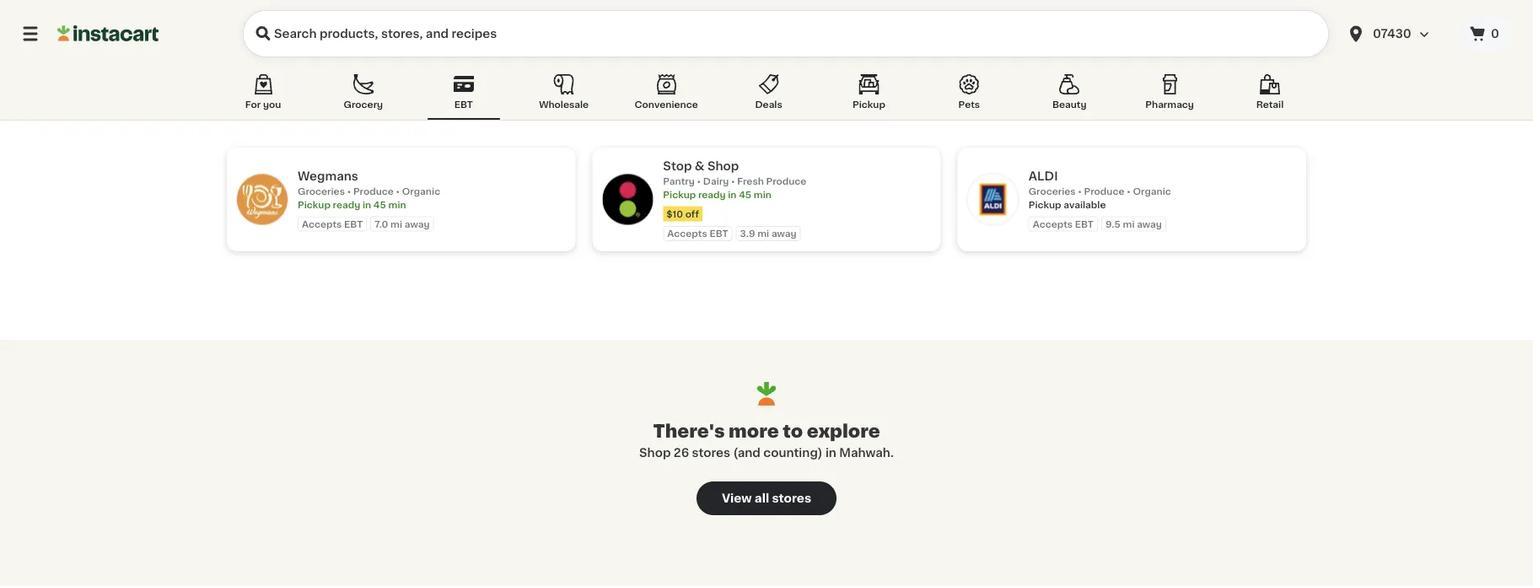 Task type: locate. For each thing, give the bounding box(es) containing it.
mi right 3.9
[[758, 229, 769, 238]]

stores right all
[[772, 493, 812, 504]]

away right 9.5
[[1137, 219, 1162, 228]]

groceries for aldi
[[1029, 187, 1076, 196]]

ready inside wegmans groceries • produce • organic pickup ready in 45 min
[[333, 200, 360, 209]]

2 vertical spatial in
[[826, 447, 837, 459]]

2 horizontal spatial produce
[[1084, 187, 1125, 196]]

0 button
[[1458, 17, 1513, 51]]

stop & shop pantry • dairy • fresh produce pickup ready in 45 min
[[663, 160, 807, 199]]

accepts ebt down wegmans
[[302, 219, 363, 228]]

1 vertical spatial ready
[[333, 200, 360, 209]]

7.0 mi away
[[375, 219, 430, 228]]

45 down fresh
[[739, 190, 752, 199]]

3.9
[[740, 229, 755, 238]]

2 horizontal spatial in
[[826, 447, 837, 459]]

produce right fresh
[[766, 177, 807, 186]]

45 inside stop & shop pantry • dairy • fresh produce pickup ready in 45 min
[[739, 190, 752, 199]]

0 vertical spatial min
[[754, 190, 772, 199]]

9.5
[[1106, 219, 1121, 228]]

2 horizontal spatial accepts ebt
[[1033, 219, 1094, 228]]

min inside wegmans groceries • produce • organic pickup ready in 45 min
[[388, 200, 406, 209]]

1 vertical spatial min
[[388, 200, 406, 209]]

pickup
[[853, 100, 886, 109], [663, 190, 696, 199], [298, 200, 331, 209], [1029, 200, 1062, 209]]

produce inside wegmans groceries • produce • organic pickup ready in 45 min
[[353, 187, 394, 196]]

pickup inside wegmans groceries • produce • organic pickup ready in 45 min
[[298, 200, 331, 209]]

accepts down wegmans
[[302, 219, 342, 228]]

1 groceries from the left
[[298, 187, 345, 196]]

produce inside aldi groceries • produce • organic pickup available
[[1084, 187, 1125, 196]]

• right "dairy" at the left top of the page
[[731, 177, 735, 186]]

stores right 26
[[692, 447, 731, 459]]

pickup inside stop & shop pantry • dairy • fresh produce pickup ready in 45 min
[[663, 190, 696, 199]]

accepts for wegmans
[[302, 219, 342, 228]]

retail button
[[1234, 71, 1307, 120]]

0 horizontal spatial 45
[[374, 200, 386, 209]]

for
[[245, 100, 261, 109]]

ready down "dairy" at the left top of the page
[[698, 190, 726, 199]]

to
[[783, 422, 803, 440]]

mi right 9.5
[[1123, 219, 1135, 228]]

0 vertical spatial stores
[[692, 447, 731, 459]]

3.9 mi away
[[740, 229, 797, 238]]

min up 7.0 mi away
[[388, 200, 406, 209]]

2 horizontal spatial mi
[[1123, 219, 1135, 228]]

1 horizontal spatial accepts ebt
[[668, 229, 728, 238]]

produce up available
[[1084, 187, 1125, 196]]

0 horizontal spatial produce
[[353, 187, 394, 196]]

0 horizontal spatial organic
[[402, 187, 440, 196]]

shop left 26
[[639, 447, 671, 459]]

aldi
[[1029, 170, 1058, 182]]

there's more to explore shop 26 stores (and counting) in mahwah.
[[639, 422, 894, 459]]

1 vertical spatial stores
[[772, 493, 812, 504]]

ready inside stop & shop pantry • dairy • fresh produce pickup ready in 45 min
[[698, 190, 726, 199]]

produce for aldi
[[1084, 187, 1125, 196]]

shop inside stop & shop pantry • dairy • fresh produce pickup ready in 45 min
[[708, 160, 739, 172]]

1 horizontal spatial away
[[772, 229, 797, 238]]

07430
[[1373, 28, 1412, 40]]

ready
[[698, 190, 726, 199], [333, 200, 360, 209]]

organic inside wegmans groceries • produce • organic pickup ready in 45 min
[[402, 187, 440, 196]]

shop up "dairy" at the left top of the page
[[708, 160, 739, 172]]

counting)
[[764, 447, 823, 459]]

45 up 7.0
[[374, 200, 386, 209]]

convenience
[[635, 100, 698, 109]]

1 organic from the left
[[402, 187, 440, 196]]

1 horizontal spatial organic
[[1133, 187, 1172, 196]]

accepts ebt down off
[[668, 229, 728, 238]]

• up 7.0 mi away
[[396, 187, 400, 196]]

organic for wegmans
[[402, 187, 440, 196]]

away right 7.0
[[405, 219, 430, 228]]

1 horizontal spatial accepts
[[668, 229, 707, 238]]

pets
[[959, 100, 980, 109]]

mi right 7.0
[[391, 219, 402, 228]]

min down fresh
[[754, 190, 772, 199]]

2 horizontal spatial away
[[1137, 219, 1162, 228]]

• down wegmans
[[347, 187, 351, 196]]

1 horizontal spatial ready
[[698, 190, 726, 199]]

accepts down $10 off
[[668, 229, 707, 238]]

0 horizontal spatial shop
[[639, 447, 671, 459]]

away for wegmans
[[405, 219, 430, 228]]

1 horizontal spatial 45
[[739, 190, 752, 199]]

produce for wegmans
[[353, 187, 394, 196]]

1 horizontal spatial shop
[[708, 160, 739, 172]]

organic for aldi
[[1133, 187, 1172, 196]]

1 horizontal spatial min
[[754, 190, 772, 199]]

•
[[697, 177, 701, 186], [731, 177, 735, 186], [347, 187, 351, 196], [396, 187, 400, 196], [1078, 187, 1082, 196], [1127, 187, 1131, 196]]

min
[[754, 190, 772, 199], [388, 200, 406, 209]]

1 vertical spatial 45
[[374, 200, 386, 209]]

0 horizontal spatial away
[[405, 219, 430, 228]]

1 horizontal spatial groceries
[[1029, 187, 1076, 196]]

7.0
[[375, 219, 388, 228]]

explore
[[807, 422, 880, 440]]

45
[[739, 190, 752, 199], [374, 200, 386, 209]]

organic up 9.5 mi away
[[1133, 187, 1172, 196]]

produce inside stop & shop pantry • dairy • fresh produce pickup ready in 45 min
[[766, 177, 807, 186]]

wholesale button
[[528, 71, 600, 120]]

you
[[263, 100, 281, 109]]

for you
[[245, 100, 281, 109]]

None search field
[[243, 10, 1329, 57]]

groceries down aldi
[[1029, 187, 1076, 196]]

accepts ebt for wegmans
[[302, 219, 363, 228]]

shop
[[708, 160, 739, 172], [639, 447, 671, 459]]

organic up 7.0 mi away
[[402, 187, 440, 196]]

accepts
[[302, 219, 342, 228], [1033, 219, 1073, 228], [668, 229, 707, 238]]

2 organic from the left
[[1133, 187, 1172, 196]]

0 horizontal spatial in
[[363, 200, 371, 209]]

organic inside aldi groceries • produce • organic pickup available
[[1133, 187, 1172, 196]]

produce
[[766, 177, 807, 186], [353, 187, 394, 196], [1084, 187, 1125, 196]]

ebt
[[454, 100, 473, 109], [344, 219, 363, 228], [1075, 219, 1094, 228], [710, 229, 728, 238]]

(and
[[733, 447, 761, 459]]

0 horizontal spatial mi
[[391, 219, 402, 228]]

2 horizontal spatial accepts
[[1033, 219, 1073, 228]]

accepts ebt
[[302, 219, 363, 228], [1033, 219, 1094, 228], [668, 229, 728, 238]]

ebt for 9.5 mi away
[[1075, 219, 1094, 228]]

0
[[1491, 28, 1500, 40]]

view all stores link
[[697, 482, 837, 515]]

0 horizontal spatial stores
[[692, 447, 731, 459]]

1 vertical spatial shop
[[639, 447, 671, 459]]

• down &
[[697, 177, 701, 186]]

0 horizontal spatial accepts ebt
[[302, 219, 363, 228]]

groceries inside wegmans groceries • produce • organic pickup ready in 45 min
[[298, 187, 345, 196]]

groceries inside aldi groceries • produce • organic pickup available
[[1029, 187, 1076, 196]]

accepts for aldi
[[1033, 219, 1073, 228]]

1 horizontal spatial produce
[[766, 177, 807, 186]]

away
[[405, 219, 430, 228], [1137, 219, 1162, 228], [772, 229, 797, 238]]

groceries down wegmans
[[298, 187, 345, 196]]

away right 3.9
[[772, 229, 797, 238]]

0 vertical spatial shop
[[708, 160, 739, 172]]

accepts down available
[[1033, 219, 1073, 228]]

$10 off
[[667, 209, 699, 218]]

mi for wegmans
[[391, 219, 402, 228]]

0 horizontal spatial min
[[388, 200, 406, 209]]

groceries
[[298, 187, 345, 196], [1029, 187, 1076, 196]]

0 vertical spatial in
[[728, 190, 737, 199]]

in
[[728, 190, 737, 199], [363, 200, 371, 209], [826, 447, 837, 459]]

07430 button
[[1346, 10, 1448, 57]]

0 horizontal spatial groceries
[[298, 187, 345, 196]]

min inside stop & shop pantry • dairy • fresh produce pickup ready in 45 min
[[754, 190, 772, 199]]

mi
[[391, 219, 402, 228], [1123, 219, 1135, 228], [758, 229, 769, 238]]

organic
[[402, 187, 440, 196], [1133, 187, 1172, 196]]

0 horizontal spatial ready
[[333, 200, 360, 209]]

1 horizontal spatial in
[[728, 190, 737, 199]]

ready down wegmans
[[333, 200, 360, 209]]

stores
[[692, 447, 731, 459], [772, 493, 812, 504]]

away for aldi
[[1137, 219, 1162, 228]]

wegmans image
[[237, 174, 288, 225]]

accepts ebt down available
[[1033, 219, 1094, 228]]

beauty
[[1053, 100, 1087, 109]]

1 vertical spatial in
[[363, 200, 371, 209]]

1 horizontal spatial stores
[[772, 493, 812, 504]]

produce up 7.0
[[353, 187, 394, 196]]

0 horizontal spatial accepts
[[302, 219, 342, 228]]

2 groceries from the left
[[1029, 187, 1076, 196]]

45 inside wegmans groceries • produce • organic pickup ready in 45 min
[[374, 200, 386, 209]]

0 vertical spatial ready
[[698, 190, 726, 199]]

groceries for wegmans
[[298, 187, 345, 196]]

pickup inside button
[[853, 100, 886, 109]]

0 vertical spatial 45
[[739, 190, 752, 199]]



Task type: describe. For each thing, give the bounding box(es) containing it.
in inside there's more to explore shop 26 stores (and counting) in mahwah.
[[826, 447, 837, 459]]

ebt for 7.0 mi away
[[344, 219, 363, 228]]

stop
[[663, 160, 692, 172]]

there's
[[653, 422, 725, 440]]

available
[[1064, 200, 1106, 209]]

view
[[722, 493, 752, 504]]

pharmacy
[[1146, 100, 1194, 109]]

ebt for 3.9 mi away
[[710, 229, 728, 238]]

pickup button
[[833, 71, 906, 120]]

aldi image
[[968, 174, 1019, 225]]

9.5 mi away
[[1106, 219, 1162, 228]]

&
[[695, 160, 705, 172]]

pickup inside aldi groceries • produce • organic pickup available
[[1029, 200, 1062, 209]]

more
[[729, 422, 779, 440]]

wegmans
[[298, 170, 358, 182]]

pharmacy button
[[1134, 71, 1206, 120]]

shop categories tab list
[[227, 71, 1307, 120]]

in inside wegmans groceries • produce • organic pickup ready in 45 min
[[363, 200, 371, 209]]

stop & shop image
[[603, 174, 653, 225]]

ebt inside button
[[454, 100, 473, 109]]

for you button
[[227, 71, 299, 120]]

grocery
[[344, 100, 383, 109]]

accepts ebt for aldi
[[1033, 219, 1094, 228]]

convenience button
[[628, 71, 705, 120]]

ebt button
[[427, 71, 500, 120]]

view all stores button
[[697, 482, 837, 515]]

• up 9.5 mi away
[[1127, 187, 1131, 196]]

wegmans groceries • produce • organic pickup ready in 45 min
[[298, 170, 440, 209]]

1 horizontal spatial mi
[[758, 229, 769, 238]]

view all stores
[[722, 493, 812, 504]]

26
[[674, 447, 689, 459]]

stores inside button
[[772, 493, 812, 504]]

wholesale
[[539, 100, 589, 109]]

$10
[[667, 209, 683, 218]]

instacart image
[[57, 24, 159, 44]]

in inside stop & shop pantry • dairy • fresh produce pickup ready in 45 min
[[728, 190, 737, 199]]

fresh
[[737, 177, 764, 186]]

mi for aldi
[[1123, 219, 1135, 228]]

deals button
[[733, 71, 805, 120]]

Search field
[[243, 10, 1329, 57]]

• up available
[[1078, 187, 1082, 196]]

deals
[[755, 100, 783, 109]]

stores inside there's more to explore shop 26 stores (and counting) in mahwah.
[[692, 447, 731, 459]]

aldi groceries • produce • organic pickup available
[[1029, 170, 1172, 209]]

off
[[686, 209, 699, 218]]

07430 button
[[1336, 10, 1458, 57]]

beauty button
[[1034, 71, 1106, 120]]

all
[[755, 493, 769, 504]]

retail
[[1257, 100, 1284, 109]]

mahwah.
[[840, 447, 894, 459]]

grocery button
[[327, 71, 400, 120]]

pets button
[[933, 71, 1006, 120]]

pantry
[[663, 177, 695, 186]]

dairy
[[703, 177, 729, 186]]

shop inside there's more to explore shop 26 stores (and counting) in mahwah.
[[639, 447, 671, 459]]



Task type: vqa. For each thing, say whether or not it's contained in the screenshot.
SHOP in the There's more to explore Shop 26 stores (and counting) in Mahwah.
yes



